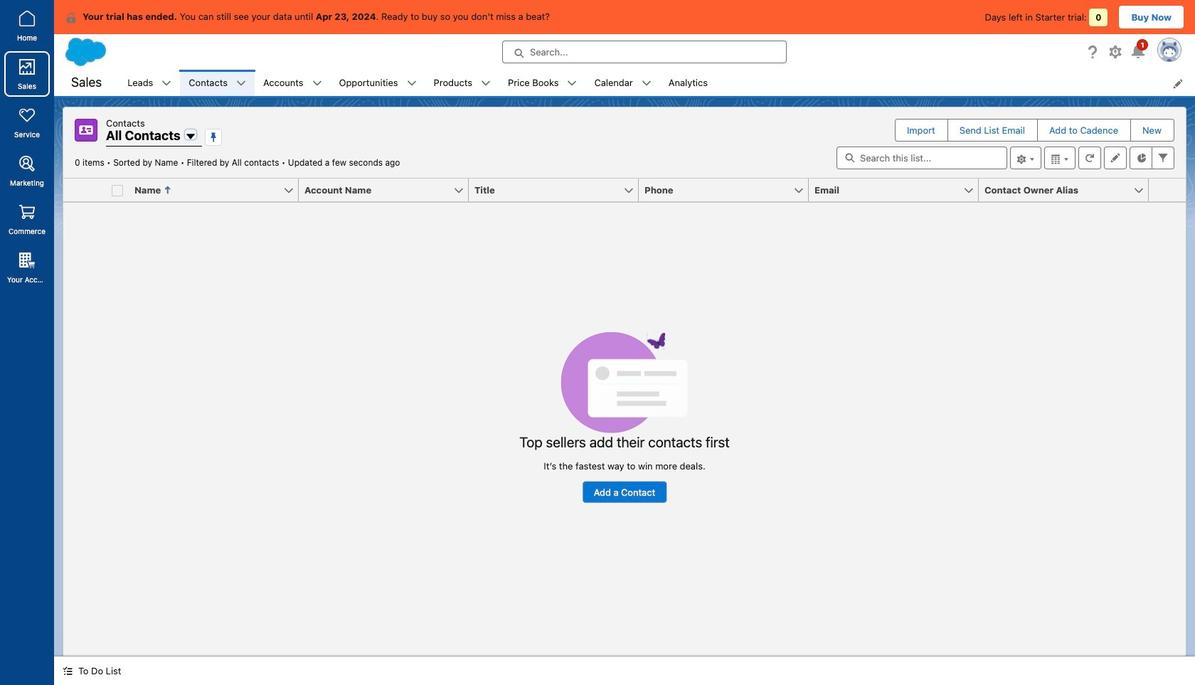 Task type: vqa. For each thing, say whether or not it's contained in the screenshot.
fourth List Item from the right
yes



Task type: locate. For each thing, give the bounding box(es) containing it.
list
[[119, 70, 1196, 96]]

action element
[[1150, 179, 1187, 202]]

item number image
[[63, 179, 106, 201]]

Search All Contacts list view. search field
[[837, 147, 1008, 169]]

contacts image
[[75, 119, 98, 142]]

all contacts status
[[75, 157, 288, 168]]

status inside all contacts|contacts|list view element
[[520, 332, 730, 503]]

5 list item from the left
[[425, 70, 500, 96]]

6 list item from the left
[[500, 70, 586, 96]]

status
[[520, 332, 730, 503]]

7 list item from the left
[[586, 70, 660, 96]]

title element
[[469, 179, 648, 202]]

list item
[[119, 70, 180, 96], [180, 70, 255, 96], [255, 70, 331, 96], [331, 70, 425, 96], [425, 70, 500, 96], [500, 70, 586, 96], [586, 70, 660, 96]]

item number element
[[63, 179, 106, 202]]

account name element
[[299, 179, 478, 202]]

text default image for 7th list item from right
[[162, 79, 172, 89]]

all contacts|contacts|list view element
[[63, 107, 1187, 657]]

2 list item from the left
[[180, 70, 255, 96]]

3 list item from the left
[[255, 70, 331, 96]]

text default image
[[236, 79, 246, 89], [312, 79, 322, 89], [481, 79, 491, 89], [568, 79, 578, 89], [63, 666, 73, 676]]

text default image
[[65, 12, 77, 23], [162, 79, 172, 89], [407, 79, 417, 89], [642, 79, 652, 89]]

cell
[[106, 179, 129, 202]]

text default image for fourth list item from right
[[407, 79, 417, 89]]

cell inside all contacts|contacts|list view element
[[106, 179, 129, 202]]



Task type: describe. For each thing, give the bounding box(es) containing it.
contact owner alias element
[[979, 179, 1158, 202]]

action image
[[1150, 179, 1187, 201]]

1 list item from the left
[[119, 70, 180, 96]]

name element
[[129, 179, 308, 202]]

4 list item from the left
[[331, 70, 425, 96]]

phone element
[[639, 179, 818, 202]]

text default image for 7th list item from left
[[642, 79, 652, 89]]

email element
[[809, 179, 988, 202]]



